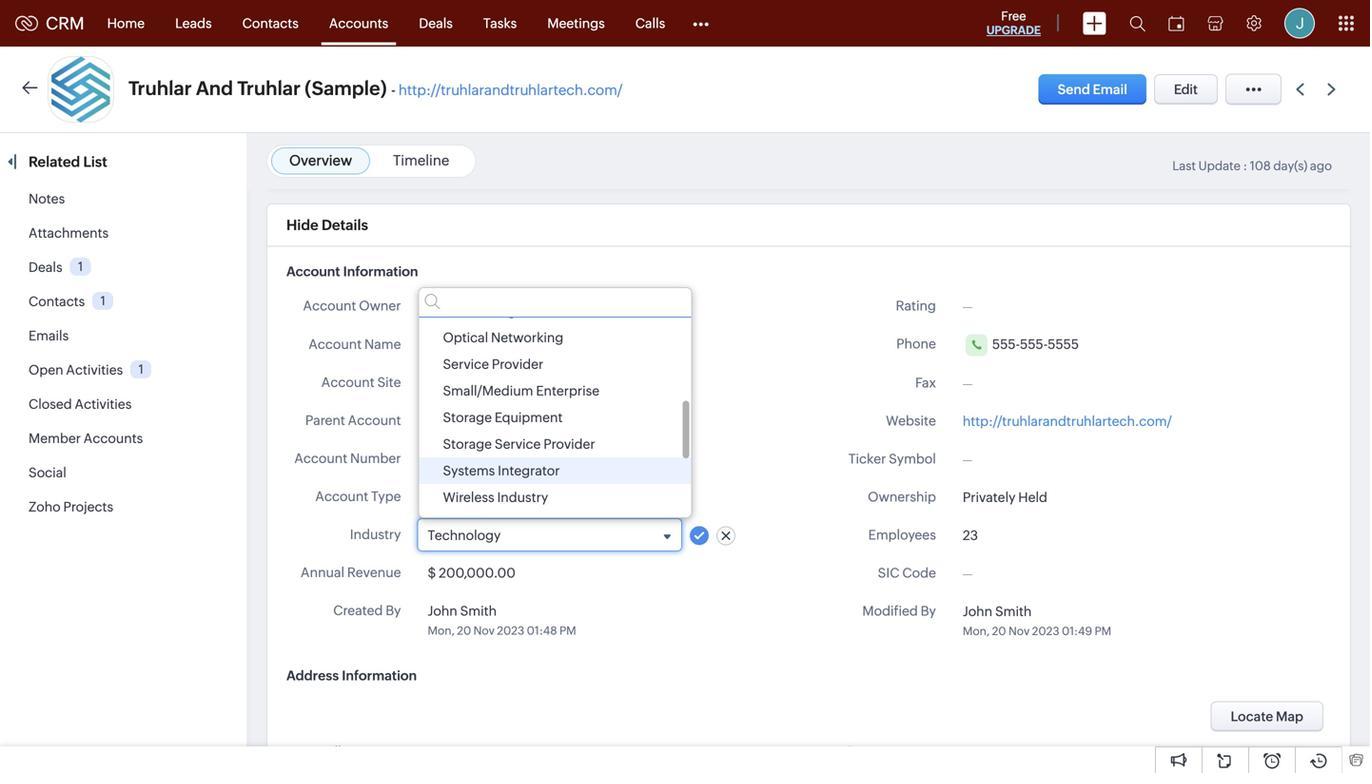Task type: describe. For each thing, give the bounding box(es) containing it.
financial
[[443, 516, 498, 532]]

(sample) for truhlar and truhlar (sample) - http://truhlarandtruhlartech.com/
[[305, 78, 387, 99]]

hide details
[[286, 217, 368, 234]]

crm
[[46, 14, 84, 33]]

networking
[[491, 330, 563, 345]]

privately
[[963, 490, 1016, 505]]

http://truhlarandtruhlartech.com/ inside the truhlar and truhlar (sample) - http://truhlarandtruhlartech.com/
[[398, 82, 623, 98]]

ave
[[485, 745, 508, 760]]

details
[[322, 217, 368, 234]]

list
[[83, 154, 107, 170]]

phone
[[896, 336, 936, 352]]

23
[[963, 528, 978, 543]]

supplier
[[428, 489, 480, 505]]

0 horizontal spatial deals link
[[29, 260, 62, 275]]

1 for contacts
[[100, 294, 105, 308]]

1 horizontal spatial deals
[[419, 16, 453, 31]]

technology
[[428, 528, 501, 543]]

annual revenue
[[301, 565, 401, 580]]

mon, for created by
[[428, 624, 455, 637]]

enterprise
[[536, 383, 600, 398]]

create menu image
[[1083, 12, 1107, 35]]

code
[[902, 566, 936, 581]]

rating
[[896, 298, 936, 314]]

logo image
[[15, 16, 38, 31]]

nov for created by
[[473, 624, 495, 637]]

open
[[29, 363, 63, 378]]

0 vertical spatial contacts
[[242, 16, 299, 31]]

ticker
[[848, 451, 886, 467]]

overview
[[289, 152, 352, 169]]

account site
[[321, 375, 401, 390]]

modified by
[[862, 604, 936, 619]]

privately held
[[963, 490, 1047, 505]]

1 for deals
[[78, 260, 83, 274]]

5555
[[1048, 337, 1079, 352]]

shipping
[[840, 745, 896, 760]]

20 for created by
[[457, 624, 471, 637]]

billing
[[323, 745, 361, 760]]

management
[[473, 303, 556, 319]]

held
[[1018, 490, 1047, 505]]

email
[[1093, 82, 1127, 97]]

#88
[[511, 745, 534, 760]]

timeline link
[[393, 152, 449, 169]]

storage for storage service provider
[[443, 437, 492, 452]]

financial services
[[443, 516, 554, 532]]

search element
[[1118, 0, 1157, 47]]

member
[[29, 431, 81, 446]]

street for billing street
[[364, 745, 401, 760]]

created
[[333, 603, 383, 618]]

1 vertical spatial industry
[[350, 527, 401, 542]]

Technology field
[[418, 519, 681, 551]]

1 horizontal spatial deals link
[[404, 0, 468, 46]]

ownership
[[868, 490, 936, 505]]

parent account
[[305, 413, 401, 428]]

truhlar up overview
[[237, 78, 301, 99]]

created by
[[333, 603, 401, 618]]

last
[[1172, 159, 1196, 173]]

5
[[428, 745, 436, 760]]

calls
[[635, 16, 665, 31]]

next record image
[[1327, 83, 1340, 96]]

search image
[[1129, 15, 1146, 31]]

account for account type
[[315, 489, 368, 504]]

member accounts
[[29, 431, 143, 446]]

smith for john smith mon, 20 nov 2023 01:49 pm
[[995, 604, 1032, 619]]

previous record image
[[1296, 83, 1304, 96]]

account for account name
[[309, 337, 362, 352]]

john for john smith mon, 20 nov 2023 01:48 pm
[[428, 604, 457, 619]]

john smith mon, 20 nov 2023 01:48 pm
[[428, 604, 576, 637]]

member accounts link
[[29, 431, 143, 446]]

free
[[1001, 9, 1026, 23]]

street for shipping street
[[899, 745, 936, 760]]

last update : 108 day(s) ago
[[1172, 159, 1332, 173]]

annual
[[301, 565, 344, 580]]

timeline
[[393, 152, 449, 169]]

non-management isv
[[443, 303, 579, 319]]

sic
[[878, 566, 900, 581]]

and for truhlar and truhlar (sample)
[[474, 337, 499, 352]]

pm for supplier
[[559, 624, 576, 637]]

optical networking
[[443, 330, 563, 345]]

create menu element
[[1071, 0, 1118, 46]]

2023 for created by
[[497, 624, 524, 637]]

account owner
[[303, 298, 401, 314]]

1 horizontal spatial service
[[495, 437, 541, 452]]

services
[[501, 516, 554, 532]]

hide
[[286, 217, 318, 234]]

isv
[[559, 303, 579, 319]]

projects
[[63, 500, 113, 515]]

by for modified by
[[921, 604, 936, 619]]

truhlar and truhlar (sample) - http://truhlarandtruhlartech.com/
[[128, 78, 623, 99]]

revenue
[[347, 565, 401, 580]]

send
[[1058, 82, 1090, 97]]

tasks
[[483, 16, 517, 31]]

activities for open activities
[[66, 363, 123, 378]]

5 boston ave #88
[[428, 745, 534, 760]]

smith for john smith mon, 20 nov 2023 01:48 pm
[[460, 604, 497, 619]]

meetings
[[547, 16, 605, 31]]

fax
[[915, 375, 936, 391]]

calls link
[[620, 0, 681, 46]]

by for created by
[[386, 603, 401, 618]]

industry inside tree
[[497, 490, 548, 505]]

0 horizontal spatial contacts link
[[29, 294, 85, 309]]

truhlar down leads
[[128, 78, 192, 99]]

activities for closed activities
[[75, 397, 132, 412]]

account for account information
[[286, 264, 340, 279]]

:
[[1243, 159, 1247, 173]]

storage equipment
[[443, 410, 563, 425]]

equipment
[[495, 410, 563, 425]]

closed
[[29, 397, 72, 412]]

zoho projects
[[29, 500, 113, 515]]

0 horizontal spatial service
[[443, 357, 489, 372]]

address
[[286, 668, 339, 684]]



Task type: vqa. For each thing, say whether or not it's contained in the screenshot.


Task type: locate. For each thing, give the bounding box(es) containing it.
account down parent
[[294, 451, 347, 466]]

0 horizontal spatial contacts
[[29, 294, 85, 309]]

0 horizontal spatial by
[[386, 603, 401, 618]]

provider up integrator
[[544, 437, 595, 452]]

0 vertical spatial http://truhlarandtruhlartech.com/
[[398, 82, 623, 98]]

0 horizontal spatial mon,
[[428, 624, 455, 637]]

meetings link
[[532, 0, 620, 46]]

john down 23
[[963, 604, 992, 619]]

1 vertical spatial (sample)
[[548, 337, 603, 352]]

account for account owner
[[303, 298, 356, 314]]

related list
[[29, 154, 110, 170]]

0 vertical spatial deals
[[419, 16, 453, 31]]

nov for modified by
[[1008, 625, 1030, 638]]

street right billing
[[364, 745, 401, 760]]

None button
[[1211, 702, 1323, 732]]

0 horizontal spatial nov
[[473, 624, 495, 637]]

1 vertical spatial 1
[[100, 294, 105, 308]]

profile element
[[1273, 0, 1326, 46]]

1 horizontal spatial 2023
[[1032, 625, 1059, 638]]

1 horizontal spatial accounts
[[329, 16, 388, 31]]

20
[[457, 624, 471, 637], [992, 625, 1006, 638]]

1 horizontal spatial and
[[474, 337, 499, 352]]

ago
[[1310, 159, 1332, 173]]

(sample) left "-" in the top of the page
[[305, 78, 387, 99]]

0 vertical spatial 1
[[78, 260, 83, 274]]

activities up closed activities link at left bottom
[[66, 363, 123, 378]]

account down account information
[[303, 298, 356, 314]]

smith inside john smith mon, 20 nov 2023 01:49 pm
[[995, 604, 1032, 619]]

account name
[[309, 337, 401, 352]]

john up optical
[[428, 300, 457, 315]]

(sample) for truhlar and truhlar (sample)
[[548, 337, 603, 352]]

account down account owner
[[309, 337, 362, 352]]

contacts link right leads
[[227, 0, 314, 46]]

site
[[377, 375, 401, 390]]

1 555- from the left
[[992, 337, 1020, 352]]

0 horizontal spatial http://truhlarandtruhlartech.com/ link
[[398, 82, 623, 98]]

1 horizontal spatial industry
[[497, 490, 548, 505]]

john
[[428, 300, 457, 315], [428, 604, 457, 619], [963, 604, 992, 619]]

0 horizontal spatial http://truhlarandtruhlartech.com/
[[398, 82, 623, 98]]

0 horizontal spatial 2023
[[497, 624, 524, 637]]

account type
[[315, 489, 401, 504]]

employees
[[868, 528, 936, 543]]

smith inside john smith mon, 20 nov 2023 01:48 pm
[[460, 604, 497, 619]]

shipping street
[[840, 745, 936, 760]]

0
[[428, 451, 437, 467]]

1 vertical spatial http://truhlarandtruhlartech.com/ link
[[963, 414, 1172, 429]]

optical
[[443, 330, 488, 345]]

1 vertical spatial deals
[[29, 260, 62, 275]]

0 vertical spatial (sample)
[[305, 78, 387, 99]]

1 storage from the top
[[443, 410, 492, 425]]

pm inside john smith mon, 20 nov 2023 01:49 pm
[[1095, 625, 1111, 638]]

john inside john smith mon, 20 nov 2023 01:48 pm
[[428, 604, 457, 619]]

free upgrade
[[986, 9, 1041, 37]]

account for account number
[[294, 451, 347, 466]]

information for account information
[[343, 264, 418, 279]]

0 vertical spatial industry
[[497, 490, 548, 505]]

parent
[[305, 413, 345, 428]]

edit button
[[1154, 74, 1218, 105]]

0 vertical spatial storage
[[443, 410, 492, 425]]

1 vertical spatial contacts
[[29, 294, 85, 309]]

1 street from the left
[[364, 745, 401, 760]]

2 storage from the top
[[443, 437, 492, 452]]

1 horizontal spatial mon,
[[963, 625, 990, 638]]

nov inside john smith mon, 20 nov 2023 01:48 pm
[[473, 624, 495, 637]]

account up number
[[348, 413, 401, 428]]

108
[[1250, 159, 1271, 173]]

tree containing non-management isv
[[419, 298, 691, 537]]

by right created
[[386, 603, 401, 618]]

0 horizontal spatial 1
[[78, 260, 83, 274]]

0 horizontal spatial industry
[[350, 527, 401, 542]]

pm for privately held
[[1095, 625, 1111, 638]]

service provider
[[443, 357, 544, 372]]

account number
[[294, 451, 401, 466]]

0 horizontal spatial (sample)
[[305, 78, 387, 99]]

nov inside john smith mon, 20 nov 2023 01:49 pm
[[1008, 625, 1030, 638]]

1 horizontal spatial (sample)
[[548, 337, 603, 352]]

sic code
[[878, 566, 936, 581]]

2 horizontal spatial 1
[[139, 362, 144, 377]]

contacts right leads
[[242, 16, 299, 31]]

0 horizontal spatial 20
[[457, 624, 471, 637]]

2 555- from the left
[[1020, 337, 1048, 352]]

mon, for modified by
[[963, 625, 990, 638]]

john for john smith mon, 20 nov 2023 01:49 pm
[[963, 604, 992, 619]]

crm link
[[15, 14, 84, 33]]

0 horizontal spatial deals
[[29, 260, 62, 275]]

20 inside john smith mon, 20 nov 2023 01:49 pm
[[992, 625, 1006, 638]]

emails
[[29, 328, 69, 343]]

-
[[391, 82, 396, 98]]

pm
[[559, 624, 576, 637], [1095, 625, 1111, 638]]

0 vertical spatial activities
[[66, 363, 123, 378]]

0 horizontal spatial pm
[[559, 624, 576, 637]]

industry
[[497, 490, 548, 505], [350, 527, 401, 542]]

1 horizontal spatial contacts link
[[227, 0, 314, 46]]

hide details link
[[286, 217, 368, 234]]

storage up systems
[[443, 437, 492, 452]]

address information
[[286, 668, 417, 684]]

01:49
[[1062, 625, 1092, 638]]

name
[[364, 337, 401, 352]]

contacts up emails link
[[29, 294, 85, 309]]

wireless
[[443, 490, 494, 505]]

1 vertical spatial contacts link
[[29, 294, 85, 309]]

1 up "open activities"
[[100, 294, 105, 308]]

0 vertical spatial http://truhlarandtruhlartech.com/ link
[[398, 82, 623, 98]]

closed activities link
[[29, 397, 132, 412]]

1 horizontal spatial pm
[[1095, 625, 1111, 638]]

profile image
[[1284, 8, 1315, 39]]

pm right 01:48
[[559, 624, 576, 637]]

accounts down closed activities
[[84, 431, 143, 446]]

20 down $  200,000.00
[[457, 624, 471, 637]]

tasks link
[[468, 0, 532, 46]]

1 vertical spatial storage
[[443, 437, 492, 452]]

open activities link
[[29, 363, 123, 378]]

industry up services
[[497, 490, 548, 505]]

contacts
[[242, 16, 299, 31], [29, 294, 85, 309]]

1 horizontal spatial contacts
[[242, 16, 299, 31]]

2 vertical spatial 1
[[139, 362, 144, 377]]

1 vertical spatial deals link
[[29, 260, 62, 275]]

pm right 01:49
[[1095, 625, 1111, 638]]

1 horizontal spatial http://truhlarandtruhlartech.com/ link
[[963, 414, 1172, 429]]

0 vertical spatial information
[[343, 264, 418, 279]]

industry up revenue
[[350, 527, 401, 542]]

http://truhlarandtruhlartech.com/ link down "5555"
[[963, 414, 1172, 429]]

2023 left 01:49
[[1032, 625, 1059, 638]]

(sample)
[[305, 78, 387, 99], [548, 337, 603, 352]]

0 horizontal spatial street
[[364, 745, 401, 760]]

1 horizontal spatial by
[[921, 604, 936, 619]]

small/medium
[[443, 383, 533, 398]]

0 horizontal spatial accounts
[[84, 431, 143, 446]]

20 inside john smith mon, 20 nov 2023 01:48 pm
[[457, 624, 471, 637]]

john down $
[[428, 604, 457, 619]]

mon, inside john smith mon, 20 nov 2023 01:48 pm
[[428, 624, 455, 637]]

john smith
[[428, 300, 497, 315]]

1 vertical spatial accounts
[[84, 431, 143, 446]]

update
[[1198, 159, 1241, 173]]

wireless industry
[[443, 490, 548, 505]]

overview link
[[289, 152, 352, 169]]

accounts up the truhlar and truhlar (sample) - http://truhlarandtruhlartech.com/
[[329, 16, 388, 31]]

1 horizontal spatial 20
[[992, 625, 1006, 638]]

nov
[[473, 624, 495, 637], [1008, 625, 1030, 638]]

accounts inside accounts link
[[329, 16, 388, 31]]

owner
[[359, 298, 401, 314]]

account up the parent account
[[321, 375, 375, 390]]

$  200,000.00
[[428, 565, 516, 581]]

1 horizontal spatial http://truhlarandtruhlartech.com/
[[963, 414, 1172, 429]]

deals link
[[404, 0, 468, 46], [29, 260, 62, 275]]

0 vertical spatial service
[[443, 357, 489, 372]]

nov left 01:48
[[473, 624, 495, 637]]

1 right open activities link
[[139, 362, 144, 377]]

symbol
[[889, 451, 936, 467]]

information for address information
[[342, 668, 417, 684]]

nov left 01:49
[[1008, 625, 1030, 638]]

Other Modules field
[[681, 8, 721, 39]]

1 vertical spatial http://truhlarandtruhlartech.com/
[[963, 414, 1172, 429]]

1 horizontal spatial 1
[[100, 294, 105, 308]]

social link
[[29, 465, 66, 480]]

contacts link up emails link
[[29, 294, 85, 309]]

1 vertical spatial provider
[[544, 437, 595, 452]]

mon, inside john smith mon, 20 nov 2023 01:49 pm
[[963, 625, 990, 638]]

by
[[386, 603, 401, 618], [921, 604, 936, 619]]

2023 inside john smith mon, 20 nov 2023 01:48 pm
[[497, 624, 524, 637]]

attachments
[[29, 225, 109, 241]]

http://truhlarandtruhlartech.com/ link down 'tasks' link
[[398, 82, 623, 98]]

and down leads
[[196, 78, 233, 99]]

activities up member accounts link
[[75, 397, 132, 412]]

information up 'owner'
[[343, 264, 418, 279]]

information down the created by
[[342, 668, 417, 684]]

account down the account number
[[315, 489, 368, 504]]

1 vertical spatial information
[[342, 668, 417, 684]]

0 vertical spatial contacts link
[[227, 0, 314, 46]]

truhlar down non-
[[428, 337, 471, 352]]

send email
[[1058, 82, 1127, 97]]

street right the shipping
[[899, 745, 936, 760]]

deals link left tasks
[[404, 0, 468, 46]]

deals down attachments link
[[29, 260, 62, 275]]

01:48
[[527, 624, 557, 637]]

send email button
[[1039, 74, 1146, 105]]

account information
[[286, 264, 418, 279]]

number
[[350, 451, 401, 466]]

2023 left 01:48
[[497, 624, 524, 637]]

1 down attachments link
[[78, 260, 83, 274]]

deals link down attachments link
[[29, 260, 62, 275]]

leads
[[175, 16, 212, 31]]

storage down small/medium
[[443, 410, 492, 425]]

truhlar
[[128, 78, 192, 99], [237, 78, 301, 99], [428, 337, 471, 352], [502, 337, 545, 352]]

systems
[[443, 463, 495, 478]]

truhlar down management
[[502, 337, 545, 352]]

1 for open activities
[[139, 362, 144, 377]]

social
[[29, 465, 66, 480]]

home
[[107, 16, 145, 31]]

street
[[364, 745, 401, 760], [899, 745, 936, 760]]

john inside john smith mon, 20 nov 2023 01:49 pm
[[963, 604, 992, 619]]

boston
[[438, 745, 482, 760]]

leads link
[[160, 0, 227, 46]]

type
[[371, 489, 401, 504]]

provider
[[492, 357, 544, 372], [544, 437, 595, 452]]

tree
[[419, 298, 691, 537]]

account down hide
[[286, 264, 340, 279]]

service down equipment
[[495, 437, 541, 452]]

None search field
[[419, 288, 691, 318]]

1 vertical spatial service
[[495, 437, 541, 452]]

account
[[286, 264, 340, 279], [303, 298, 356, 314], [309, 337, 362, 352], [321, 375, 375, 390], [348, 413, 401, 428], [294, 451, 347, 466], [315, 489, 368, 504]]

(sample) down isv
[[548, 337, 603, 352]]

1 horizontal spatial nov
[[1008, 625, 1030, 638]]

1 vertical spatial and
[[474, 337, 499, 352]]

pm inside john smith mon, 20 nov 2023 01:48 pm
[[559, 624, 576, 637]]

http://truhlarandtruhlartech.com/ down 'tasks' link
[[398, 82, 623, 98]]

and up service provider
[[474, 337, 499, 352]]

deals left 'tasks' link
[[419, 16, 453, 31]]

http://truhlarandtruhlartech.com/ down "5555"
[[963, 414, 1172, 429]]

0 vertical spatial deals link
[[404, 0, 468, 46]]

closed activities
[[29, 397, 132, 412]]

0 horizontal spatial and
[[196, 78, 233, 99]]

2023 inside john smith mon, 20 nov 2023 01:49 pm
[[1032, 625, 1059, 638]]

and for truhlar and truhlar (sample) - http://truhlarandtruhlartech.com/
[[196, 78, 233, 99]]

service
[[443, 357, 489, 372], [495, 437, 541, 452]]

555-
[[992, 337, 1020, 352], [1020, 337, 1048, 352]]

truhlar and truhlar (sample)
[[428, 337, 603, 352]]

by right the modified at the bottom
[[921, 604, 936, 619]]

1 horizontal spatial street
[[899, 745, 936, 760]]

0 vertical spatial accounts
[[329, 16, 388, 31]]

john for john smith
[[428, 300, 457, 315]]

smith for john smith
[[460, 300, 497, 315]]

service down optical
[[443, 357, 489, 372]]

0 vertical spatial and
[[196, 78, 233, 99]]

provider down truhlar and truhlar (sample)
[[492, 357, 544, 372]]

zoho projects link
[[29, 500, 113, 515]]

2 street from the left
[[899, 745, 936, 760]]

200,000.00
[[439, 565, 516, 581]]

1 vertical spatial activities
[[75, 397, 132, 412]]

ticker symbol
[[848, 451, 936, 467]]

website
[[886, 413, 936, 429]]

storage for storage equipment
[[443, 410, 492, 425]]

2023 for modified by
[[1032, 625, 1059, 638]]

0 vertical spatial provider
[[492, 357, 544, 372]]

20 for modified by
[[992, 625, 1006, 638]]

account for account site
[[321, 375, 375, 390]]

zoho
[[29, 500, 61, 515]]

calendar image
[[1168, 16, 1185, 31]]

20 left 01:49
[[992, 625, 1006, 638]]

activities
[[66, 363, 123, 378], [75, 397, 132, 412]]

and
[[196, 78, 233, 99], [474, 337, 499, 352]]



